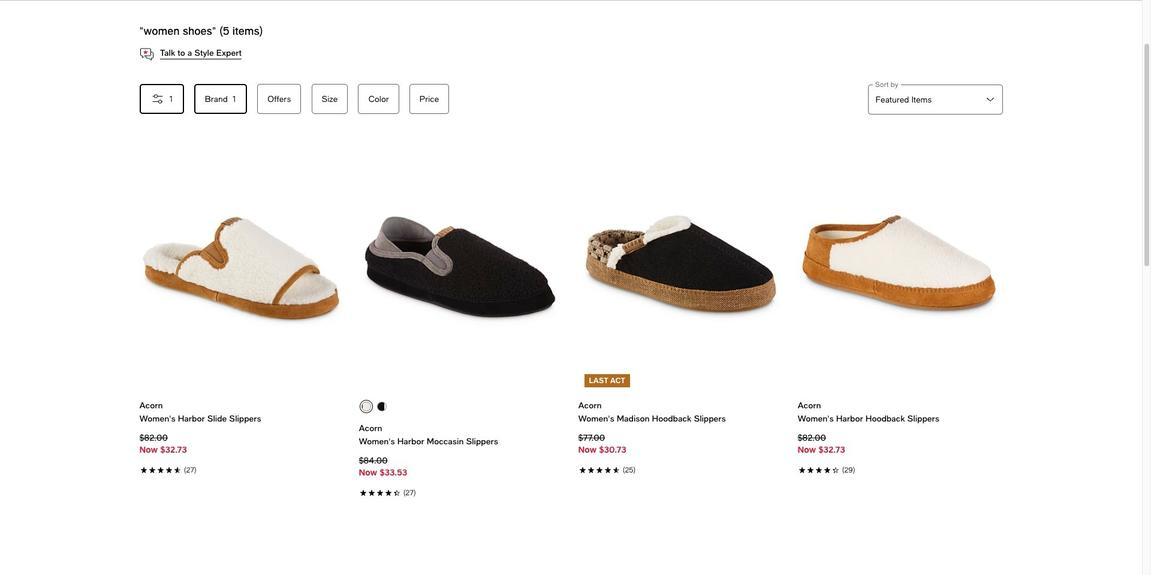Task type: locate. For each thing, give the bounding box(es) containing it.
color swatch black element
[[362, 402, 371, 411]]

4.4138 out of 5 rating with 29 reviews image
[[798, 463, 1003, 475]]

color swatch ewe element
[[377, 402, 387, 411]]

women's harbor hoodback slippers group
[[798, 143, 1003, 475]]

women's madison hoodback slippers group
[[578, 143, 783, 475]]

women's harbor slide slippers group
[[139, 143, 344, 475]]

4.4444 out of 5 rating with 27 reviews image
[[359, 486, 564, 498]]

women's harbor moccasin slippers group
[[359, 143, 564, 498]]

status
[[139, 24, 263, 37]]



Task type: vqa. For each thing, say whether or not it's contained in the screenshot.
the 4.4138 out of 5 rating with 29 reviews image
yes



Task type: describe. For each thing, give the bounding box(es) containing it.
4.6296 out of 5 rating with 27 reviews image
[[139, 463, 344, 475]]

4.6 out of 5 rating with 25 reviews image
[[578, 463, 783, 475]]



